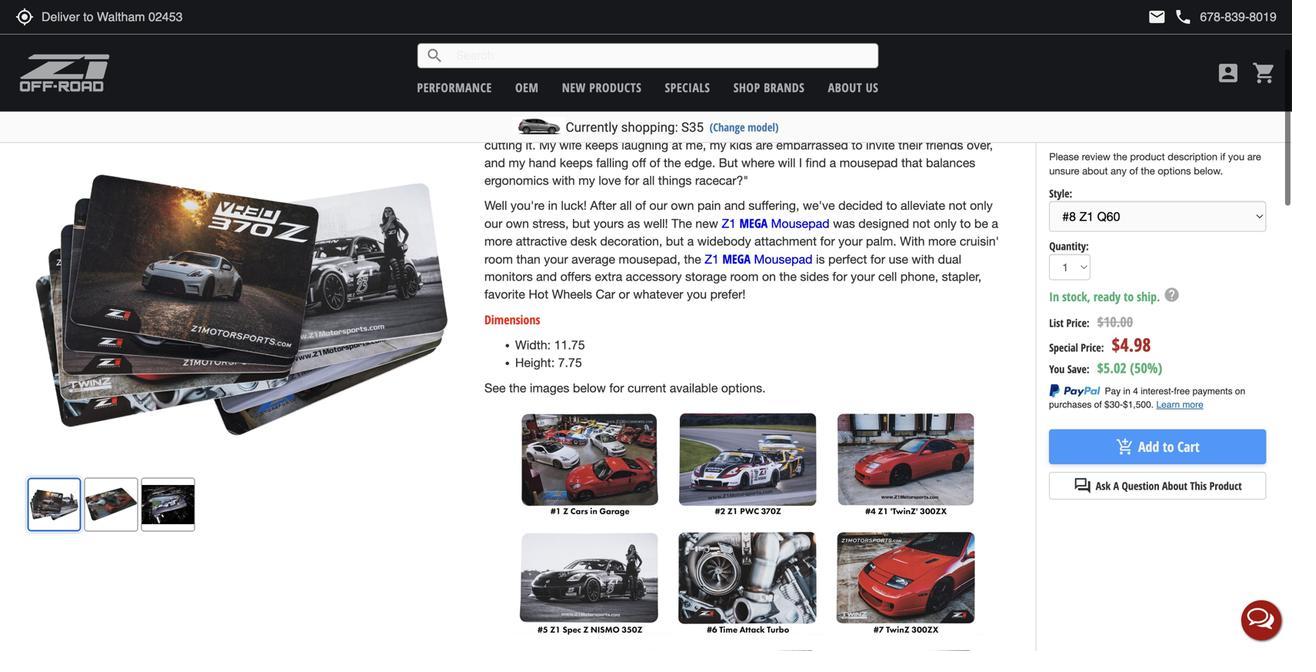 Task type: locate. For each thing, give the bounding box(es) containing it.
of right any
[[1129, 165, 1138, 177]]

1 vertical spatial about
[[1096, 106, 1118, 118]]

z1 mega mousepad up on
[[705, 251, 813, 267]]

z1 up models: on the top
[[503, 31, 513, 45]]

1 vertical spatial you
[[687, 287, 707, 301]]

the inside was designed not only to be a more attractive desk decoration, but a widebody attachment for your palm. with more cruisin' room than your average mousepad, the
[[684, 252, 701, 266]]

i right will on the right top of page
[[799, 156, 802, 170]]

width: 11.75 height: 7.75
[[515, 338, 585, 370]]

question
[[1122, 479, 1160, 494]]

than
[[516, 252, 541, 266]]

your down perfect
[[851, 270, 875, 284]]

laughing
[[622, 138, 668, 152]]

0 vertical spatial the
[[1120, 106, 1133, 118]]

0 horizontal spatial z1
[[503, 31, 513, 45]]

was
[[833, 217, 855, 231]]

our down well
[[484, 217, 502, 231]]

z1 up storage
[[705, 252, 719, 266]]

my
[[566, 121, 582, 135], [710, 138, 726, 152], [509, 156, 525, 170], [578, 173, 595, 188]]

1 horizontal spatial a
[[830, 156, 836, 170]]

of inside please review the product description if you are unsure about any of the options below.
[[1129, 165, 1138, 177]]

offers
[[560, 270, 591, 284]]

price: inside special price: $4.98 you save: $5.02 (50%)
[[1081, 340, 1104, 355]]

shop brands link
[[734, 79, 805, 96]]

and down "cutting"
[[484, 156, 505, 170]]

room up prefer!
[[730, 270, 759, 284]]

you
[[1228, 151, 1245, 163], [687, 287, 707, 301]]

2 vertical spatial z1
[[705, 252, 719, 266]]

1 horizontal spatial only
[[970, 199, 993, 213]]

old
[[913, 103, 930, 117]]

0 horizontal spatial are
[[756, 138, 773, 152]]

0 horizontal spatial mousepad
[[840, 156, 898, 170]]

z1 mega mousepad down suffering,
[[722, 215, 830, 232]]

0 vertical spatial about
[[828, 79, 862, 96]]

1 vertical spatial not
[[913, 217, 930, 231]]

to down soap
[[852, 138, 863, 152]]

the up things
[[664, 156, 681, 170]]

to left be
[[960, 217, 971, 231]]

for inside was designed not only to be a more attractive desk decoration, but a widebody attachment for your palm. with more cruisin' room than your average mousepad, the
[[820, 234, 835, 248]]

i
[[735, 121, 737, 135]]

description
[[1168, 151, 1218, 163]]

1 vertical spatial mousepad
[[840, 156, 898, 170]]

search
[[426, 47, 444, 65]]

available
[[1049, 125, 1099, 144]]

for right below
[[609, 381, 624, 395]]

to up designed
[[886, 199, 897, 213]]

0 vertical spatial mousepad
[[934, 103, 992, 117]]

about us link
[[828, 79, 879, 96]]

0 vertical spatial mega
[[740, 215, 768, 232]]

not down alleviate
[[913, 217, 930, 231]]

in..."this
[[838, 103, 882, 117]]

1 horizontal spatial but
[[666, 234, 684, 248]]

$4.98
[[1112, 332, 1151, 357]]

with up phone,
[[912, 252, 935, 266]]

2 vertical spatial about
[[1162, 479, 1188, 494]]

and up hot
[[536, 270, 557, 284]]

1 vertical spatial with
[[912, 252, 935, 266]]

1 vertical spatial z1
[[722, 217, 736, 231]]

1 vertical spatial mousepad
[[754, 252, 813, 266]]

invite
[[866, 138, 895, 152]]

1 horizontal spatial room
[[730, 270, 759, 284]]

off
[[632, 156, 646, 170]]

0 horizontal spatial all
[[620, 199, 632, 213]]

1 vertical spatial room
[[730, 270, 759, 284]]

own down things
[[671, 199, 694, 213]]

suffering,
[[749, 199, 799, 213]]

for up is
[[820, 234, 835, 248]]

to inside well you're in luck! after all of our own pain and suffering, we've decided to alleviate not only our own stress, but yours as well! the new
[[886, 199, 897, 213]]

a
[[1113, 479, 1119, 494]]

1 vertical spatial that
[[901, 156, 923, 170]]

0 vertical spatial a
[[830, 156, 836, 170]]

but
[[572, 217, 590, 231], [666, 234, 684, 248]]

the up storage
[[684, 252, 701, 266]]

for down perfect
[[833, 270, 847, 284]]

my down when
[[710, 138, 726, 152]]

with inside is perfect for use with dual monitors and offers extra accessory storage room on the sides for your cell phone, stapler, favorite hot wheels car or whatever you prefer!
[[912, 252, 935, 266]]

0 vertical spatial room
[[484, 252, 513, 266]]

and right pain
[[724, 199, 745, 213]]

1 horizontal spatial own
[[671, 199, 694, 213]]

autoparts
[[615, 121, 667, 135]]

the inside is perfect for use with dual monitors and offers extra accessory storage room on the sides for your cell phone, stapler, favorite hot wheels car or whatever you prefer!
[[779, 270, 797, 284]]

1 horizontal spatial i
[[799, 156, 802, 170]]

cutting
[[484, 138, 522, 152]]

0 vertical spatial you're
[[598, 103, 632, 117]]

options:
[[1102, 125, 1148, 144]]

1 horizontal spatial new
[[696, 217, 718, 231]]

shopping
[[635, 103, 686, 117]]

1 horizontal spatial you're
[[598, 103, 632, 117]]

0 horizontal spatial room
[[484, 252, 513, 266]]

phone
[[1174, 8, 1192, 26]]

only up be
[[970, 199, 993, 213]]

i left got
[[509, 121, 512, 135]]

0 horizontal spatial you
[[687, 287, 707, 301]]

1 vertical spatial a
[[992, 217, 998, 231]]

1 vertical spatial i
[[799, 156, 802, 170]]

about right more
[[1096, 106, 1118, 118]]

to left ship.
[[1124, 288, 1134, 305]]

1 horizontal spatial the
[[1120, 106, 1133, 118]]

a right be
[[992, 217, 998, 231]]

available options:
[[1049, 125, 1148, 144]]

0 vertical spatial not
[[949, 199, 967, 213]]

mail
[[1148, 8, 1166, 26]]

a right find
[[830, 156, 836, 170]]

z1 motorsports logo image
[[19, 54, 110, 92]]

are down bought
[[756, 138, 773, 152]]

ship.
[[1137, 288, 1160, 305]]

palm.
[[866, 234, 897, 248]]

0 horizontal spatial with
[[552, 173, 575, 188]]

but up the desk
[[572, 217, 590, 231]]

1 horizontal spatial are
[[1247, 151, 1261, 163]]

0 vertical spatial you
[[1228, 151, 1245, 163]]

all down off
[[643, 173, 655, 188]]

your inside is perfect for use with dual monitors and offers extra accessory storage room on the sides for your cell phone, stapler, favorite hot wheels car or whatever you prefer!
[[851, 270, 875, 284]]

0 vertical spatial all
[[643, 173, 655, 188]]

question_answer ask a question about this product
[[1074, 477, 1242, 495]]

hot
[[529, 287, 548, 301]]

0 vertical spatial price:
[[1066, 316, 1090, 330]]

1 horizontal spatial of
[[650, 156, 660, 170]]

you're left in
[[511, 199, 545, 213]]

last
[[867, 121, 886, 135]]

1 vertical spatial but
[[666, 234, 684, 248]]

1 horizontal spatial with
[[912, 252, 935, 266]]

0 vertical spatial but
[[572, 217, 590, 231]]

1 vertical spatial own
[[506, 217, 529, 231]]

question_answer
[[1074, 477, 1092, 495]]

that down their
[[901, 156, 923, 170]]

1 vertical spatial you're
[[511, 199, 545, 213]]

1 horizontal spatial more
[[928, 234, 956, 248]]

you're down products
[[598, 103, 632, 117]]

of
[[650, 156, 660, 170], [1129, 165, 1138, 177], [635, 199, 646, 213]]

soap
[[836, 121, 864, 135]]

width:
[[515, 338, 551, 352]]

your down attractive
[[544, 252, 568, 266]]

0 horizontal spatial a
[[687, 234, 694, 248]]

add
[[1138, 438, 1159, 456]]

price: inside list price: $10.00
[[1066, 316, 1090, 330]]

room up monitors
[[484, 252, 513, 266]]

0 horizontal spatial but
[[572, 217, 590, 231]]

only down alleviate
[[934, 217, 957, 231]]

0 horizontal spatial only
[[934, 217, 957, 231]]

0 vertical spatial own
[[671, 199, 694, 213]]

$10.00
[[1097, 313, 1133, 331]]

my left the love
[[578, 173, 595, 188]]

you down storage
[[687, 287, 707, 301]]

the right well!
[[672, 217, 692, 231]]

will
[[778, 156, 796, 170]]

extra
[[595, 270, 622, 284]]

of inside we get it; it's 10pm, you're shopping online, and it starts to sink in..."this dirty old mousepad that i got from my local autoparts store when i bought car wash soap last season just isn't cutting it. my wife keeps laughing at me, my kids are embarrassed to invite their friends over, and my hand keeps falling off of the edge. but where will i find a mousepad that balances ergonomics with my love for all things racecar?"
[[650, 156, 660, 170]]

of up as
[[635, 199, 646, 213]]

keeps down wife
[[560, 156, 593, 170]]

special
[[1049, 340, 1078, 355]]

was designed not only to be a more attractive desk decoration, but a widebody attachment for your palm. with more cruisin' room than your average mousepad, the
[[484, 217, 999, 266]]

0 vertical spatial only
[[970, 199, 993, 213]]

but inside well you're in luck! after all of our own pain and suffering, we've decided to alleviate not only our own stress, but yours as well! the new
[[572, 217, 590, 231]]

1 horizontal spatial you
[[1228, 151, 1245, 163]]

product
[[1130, 151, 1165, 163]]

new up 10pm,
[[562, 79, 586, 96]]

mega down widebody
[[722, 251, 751, 267]]

0 vertical spatial your
[[838, 234, 863, 248]]

2 horizontal spatial z1
[[722, 217, 736, 231]]

the inside well you're in luck! after all of our own pain and suffering, we've decided to alleviate not only our own stress, but yours as well! the new
[[672, 217, 692, 231]]

accessory
[[626, 270, 682, 284]]

mousepad up isn't
[[934, 103, 992, 117]]

mousepad down invite
[[840, 156, 898, 170]]

more down well
[[484, 234, 513, 248]]

0 horizontal spatial i
[[509, 121, 512, 135]]

car
[[783, 121, 801, 135]]

mega down suffering,
[[740, 215, 768, 232]]

be
[[974, 217, 988, 231]]

about
[[828, 79, 862, 96], [1096, 106, 1118, 118], [1162, 479, 1188, 494]]

1 horizontal spatial not
[[949, 199, 967, 213]]

s35
[[681, 120, 704, 135]]

1 vertical spatial price:
[[1081, 340, 1104, 355]]

about left us
[[828, 79, 862, 96]]

are right 'if'
[[1247, 151, 1261, 163]]

price: right list
[[1066, 316, 1090, 330]]

you inside is perfect for use with dual monitors and offers extra accessory storage room on the sides for your cell phone, stapler, favorite hot wheels car or whatever you prefer!
[[687, 287, 707, 301]]

0 horizontal spatial not
[[913, 217, 930, 231]]

2 horizontal spatial about
[[1162, 479, 1188, 494]]

1 vertical spatial new
[[696, 217, 718, 231]]

racecar?"
[[695, 173, 749, 188]]

1 vertical spatial all
[[620, 199, 632, 213]]

not right alleviate
[[949, 199, 967, 213]]

are
[[756, 138, 773, 152], [1247, 151, 1261, 163]]

z1 up widebody
[[722, 217, 736, 231]]

got
[[516, 121, 534, 135]]

that down we
[[484, 121, 506, 135]]

1 horizontal spatial mousepad
[[934, 103, 992, 117]]

own down well
[[506, 217, 529, 231]]

0 horizontal spatial about
[[828, 79, 862, 96]]

0 vertical spatial with
[[552, 173, 575, 188]]

as
[[627, 217, 640, 231]]

1 vertical spatial mega
[[722, 251, 751, 267]]

any
[[1111, 165, 1127, 177]]

0 vertical spatial new
[[562, 79, 586, 96]]

(learn
[[1049, 106, 1072, 118]]

0 horizontal spatial that
[[484, 121, 506, 135]]

save:
[[1067, 362, 1090, 376]]

2 horizontal spatial of
[[1129, 165, 1138, 177]]

and left it
[[729, 103, 750, 117]]

the inside we get it; it's 10pm, you're shopping online, and it starts to sink in..."this dirty old mousepad that i got from my local autoparts store when i bought car wash soap last season just isn't cutting it. my wife keeps laughing at me, my kids are embarrassed to invite their friends over, and my hand keeps falling off of the edge. but where will i find a mousepad that balances ergonomics with my love for all things racecar?"
[[664, 156, 681, 170]]

of right off
[[650, 156, 660, 170]]

model)
[[748, 120, 779, 135]]

the down product
[[1141, 165, 1155, 177]]

are inside please review the product description if you are unsure about any of the options below.
[[1247, 151, 1261, 163]]

stapler,
[[942, 270, 982, 284]]

$5.02
[[1097, 359, 1127, 378]]

1 vertical spatial only
[[934, 217, 957, 231]]

you right 'if'
[[1228, 151, 1245, 163]]

2 horizontal spatial a
[[992, 217, 998, 231]]

but down well!
[[666, 234, 684, 248]]

you're inside we get it; it's 10pm, you're shopping online, and it starts to sink in..."this dirty old mousepad that i got from my local autoparts store when i bought car wash soap last season just isn't cutting it. my wife keeps laughing at me, my kids are embarrassed to invite their friends over, and my hand keeps falling off of the edge. but where will i find a mousepad that balances ergonomics with my love for all things racecar?"
[[598, 103, 632, 117]]

the up any
[[1113, 151, 1127, 163]]

all up as
[[620, 199, 632, 213]]

2 vertical spatial your
[[851, 270, 875, 284]]

special price: $4.98 you save: $5.02 (50%)
[[1049, 332, 1162, 378]]

the
[[1120, 106, 1133, 118], [672, 217, 692, 231]]

your up perfect
[[838, 234, 863, 248]]

products
[[589, 79, 642, 96]]

more up dual
[[928, 234, 956, 248]]

with up luck!
[[552, 173, 575, 188]]

yours
[[594, 217, 624, 231]]

about left this
[[1162, 479, 1188, 494]]

0 vertical spatial z1
[[503, 31, 513, 45]]

1 vertical spatial our
[[484, 217, 502, 231]]

online,
[[690, 103, 726, 117]]

1 horizontal spatial all
[[643, 173, 655, 188]]

on
[[762, 270, 776, 284]]

1 vertical spatial the
[[672, 217, 692, 231]]

account_box link
[[1212, 61, 1244, 85]]

0 horizontal spatial own
[[506, 217, 529, 231]]

price: up save:
[[1081, 340, 1104, 355]]

monitors
[[484, 270, 533, 284]]

0 horizontal spatial of
[[635, 199, 646, 213]]

a left widebody
[[687, 234, 694, 248]]

Search search field
[[444, 44, 878, 68]]

keeps down local
[[585, 138, 618, 152]]

the up options:
[[1120, 106, 1133, 118]]

0 horizontal spatial you're
[[511, 199, 545, 213]]

oem link
[[515, 79, 539, 96]]

style:
[[1049, 186, 1072, 201]]

1 horizontal spatial our
[[649, 199, 667, 213]]

store
[[671, 121, 698, 135]]

our up well!
[[649, 199, 667, 213]]

giveaway)
[[1200, 106, 1238, 118]]

the right on
[[779, 270, 797, 284]]

new down pain
[[696, 217, 718, 231]]

0 horizontal spatial the
[[672, 217, 692, 231]]

mousepad up attachment
[[771, 217, 830, 231]]

below
[[573, 381, 606, 395]]

performance link
[[417, 79, 492, 96]]

for down off
[[625, 173, 639, 188]]

0 horizontal spatial more
[[484, 234, 513, 248]]

isn't
[[956, 121, 979, 135]]

season
[[890, 121, 929, 135]]

0 vertical spatial our
[[649, 199, 667, 213]]

of inside well you're in luck! after all of our own pain and suffering, we've decided to alleviate not only our own stress, but yours as well! the new
[[635, 199, 646, 213]]

mousepad down attachment
[[754, 252, 813, 266]]



Task type: describe. For each thing, give the bounding box(es) containing it.
sink
[[812, 103, 834, 117]]

to right add
[[1163, 438, 1174, 456]]

motorsports
[[515, 31, 568, 45]]

falling
[[596, 156, 629, 170]]

only inside was designed not only to be a more attractive desk decoration, but a widebody attachment for your palm. with more cruisin' room than your average mousepad, the
[[934, 217, 957, 231]]

0 horizontal spatial our
[[484, 217, 502, 231]]

starts
[[763, 103, 794, 117]]

favorite
[[484, 287, 525, 301]]

it's
[[540, 103, 556, 117]]

1 vertical spatial z1 mega mousepad
[[705, 251, 813, 267]]

ready
[[1094, 288, 1121, 305]]

but
[[719, 156, 738, 170]]

about inside question_answer ask a question about this product
[[1162, 479, 1188, 494]]

0 vertical spatial i
[[509, 121, 512, 135]]

to inside was designed not only to be a more attractive desk decoration, but a widebody attachment for your palm. with more cruisin' room than your average mousepad, the
[[960, 217, 971, 231]]

only inside well you're in luck! after all of our own pain and suffering, we've decided to alleviate not only our own stress, but yours as well! the new
[[970, 199, 993, 213]]

height:
[[515, 356, 555, 370]]

are inside we get it; it's 10pm, you're shopping online, and it starts to sink in..."this dirty old mousepad that i got from my local autoparts store when i bought car wash soap last season just isn't cutting it. my wife keeps laughing at me, my kids are embarrassed to invite their friends over, and my hand keeps falling off of the edge. but where will i find a mousepad that balances ergonomics with my love for all things racecar?"
[[756, 138, 773, 152]]

but inside was designed not only to be a more attractive desk decoration, but a widebody attachment for your palm. with more cruisin' room than your average mousepad, the
[[666, 234, 684, 248]]

and inside well you're in luck! after all of our own pain and suffering, we've decided to alleviate not only our own stress, but yours as well! the new
[[724, 199, 745, 213]]

well!
[[644, 217, 668, 231]]

price: for $4.98
[[1081, 340, 1104, 355]]

2 vertical spatial a
[[687, 234, 694, 248]]

room inside is perfect for use with dual monitors and offers extra accessory storage room on the sides for your cell phone, stapler, favorite hot wheels car or whatever you prefer!
[[730, 270, 759, 284]]

z1 inside brand: z1 motorsports fits models:
[[503, 31, 513, 45]]

if
[[1220, 151, 1226, 163]]

you inside please review the product description if you are unsure about any of the options below.
[[1228, 151, 1245, 163]]

new products link
[[562, 79, 642, 96]]

you
[[1049, 362, 1065, 376]]

models:
[[490, 51, 524, 65]]

specials link
[[665, 79, 710, 96]]

ask
[[1096, 479, 1111, 494]]

review
[[1082, 151, 1111, 163]]

the right see at the left of the page
[[509, 381, 526, 395]]

well
[[484, 199, 507, 213]]

specials
[[665, 79, 710, 96]]

perfect
[[828, 252, 867, 266]]

for inside we get it; it's 10pm, you're shopping online, and it starts to sink in..."this dirty old mousepad that i got from my local autoparts store when i bought car wash soap last season just isn't cutting it. my wife keeps laughing at me, my kids are embarrassed to invite their friends over, and my hand keeps falling off of the edge. but where will i find a mousepad that balances ergonomics with my love for all things racecar?"
[[625, 173, 639, 188]]

11.75
[[554, 338, 585, 352]]

with
[[900, 234, 925, 248]]

z1 motorsports link
[[503, 31, 568, 45]]

decided
[[838, 199, 883, 213]]

help
[[1163, 286, 1180, 303]]

mail link
[[1148, 8, 1166, 26]]

wife
[[559, 138, 582, 152]]

fits
[[473, 51, 487, 65]]

wheels
[[552, 287, 592, 301]]

to left sink
[[798, 103, 809, 117]]

add_shopping_cart
[[1116, 438, 1134, 456]]

luck!
[[561, 199, 587, 213]]

average
[[572, 252, 615, 266]]

it;
[[526, 103, 536, 117]]

(50%)
[[1130, 359, 1162, 378]]

for down "palm."
[[871, 252, 885, 266]]

all inside we get it; it's 10pm, you're shopping online, and it starts to sink in..."this dirty old mousepad that i got from my local autoparts store when i bought car wash soap last season just isn't cutting it. my wife keeps laughing at me, my kids are embarrassed to invite their friends over, and my hand keeps falling off of the edge. but where will i find a mousepad that balances ergonomics with my love for all things racecar?"
[[643, 173, 655, 188]]

ultimate
[[1135, 106, 1167, 118]]

1 horizontal spatial about
[[1096, 106, 1118, 118]]

(learn more about the ultimate frontier giveaway)
[[1049, 106, 1238, 118]]

you're inside well you're in luck! after all of our own pain and suffering, we've decided to alleviate not only our own stress, but yours as well! the new
[[511, 199, 545, 213]]

from
[[537, 121, 562, 135]]

where
[[741, 156, 775, 170]]

see the images below for current available options.
[[484, 381, 766, 395]]

in stock, ready to ship. help
[[1049, 286, 1180, 305]]

to inside in stock, ready to ship. help
[[1124, 288, 1134, 305]]

see
[[484, 381, 506, 395]]

1 horizontal spatial that
[[901, 156, 923, 170]]

0 horizontal spatial new
[[562, 79, 586, 96]]

brand: z1 motorsports fits models:
[[473, 31, 568, 65]]

stress,
[[533, 217, 569, 231]]

0 vertical spatial keeps
[[585, 138, 618, 152]]

please
[[1049, 151, 1079, 163]]

hand
[[529, 156, 556, 170]]

brands
[[764, 79, 805, 96]]

0 vertical spatial z1 mega mousepad
[[722, 215, 830, 232]]

cart
[[1178, 438, 1200, 456]]

product
[[1210, 479, 1242, 494]]

please review the product description if you are unsure about any of the options below.
[[1049, 151, 1261, 177]]

add_shopping_cart add to cart
[[1116, 438, 1200, 456]]

shop
[[734, 79, 760, 96]]

alleviate
[[901, 199, 945, 213]]

my
[[539, 138, 556, 152]]

phone link
[[1174, 8, 1277, 26]]

use
[[889, 252, 908, 266]]

get
[[505, 103, 523, 117]]

well you're in luck! after all of our own pain and suffering, we've decided to alleviate not only our own stress, but yours as well! the new
[[484, 199, 993, 231]]

2 more from the left
[[928, 234, 956, 248]]

designed
[[859, 217, 909, 231]]

a inside we get it; it's 10pm, you're shopping online, and it starts to sink in..."this dirty old mousepad that i got from my local autoparts store when i bought car wash soap last season just isn't cutting it. my wife keeps laughing at me, my kids are embarrassed to invite their friends over, and my hand keeps falling off of the edge. but where will i find a mousepad that balances ergonomics with my love for all things racecar?"
[[830, 156, 836, 170]]

it
[[753, 103, 760, 117]]

shopping_cart
[[1252, 61, 1277, 85]]

(change
[[710, 120, 745, 135]]

desk
[[570, 234, 597, 248]]

in
[[548, 199, 558, 213]]

1 vertical spatial your
[[544, 252, 568, 266]]

options.
[[721, 381, 766, 395]]

not inside was designed not only to be a more attractive desk decoration, but a widebody attachment for your palm. with more cruisin' room than your average mousepad, the
[[913, 217, 930, 231]]

price: for $10.00
[[1066, 316, 1090, 330]]

phone,
[[900, 270, 939, 284]]

0 vertical spatial mousepad
[[771, 217, 830, 231]]

1 vertical spatial keeps
[[560, 156, 593, 170]]

options
[[1158, 165, 1191, 177]]

not inside well you're in luck! after all of our own pain and suffering, we've decided to alleviate not only our own stress, but yours as well! the new
[[949, 199, 967, 213]]

find
[[806, 156, 826, 170]]

currently
[[566, 120, 618, 135]]

mail phone
[[1148, 8, 1192, 26]]

with inside we get it; it's 10pm, you're shopping online, and it starts to sink in..."this dirty old mousepad that i got from my local autoparts store when i bought car wash soap last season just isn't cutting it. my wife keeps laughing at me, my kids are embarrassed to invite their friends over, and my hand keeps falling off of the edge. but where will i find a mousepad that balances ergonomics with my love for all things racecar?"
[[552, 173, 575, 188]]

room inside was designed not only to be a more attractive desk decoration, but a widebody attachment for your palm. with more cruisin' room than your average mousepad, the
[[484, 252, 513, 266]]

account_box
[[1216, 61, 1241, 85]]

my up "ergonomics"
[[509, 156, 525, 170]]

and inside is perfect for use with dual monitors and offers extra accessory storage room on the sides for your cell phone, stapler, favorite hot wheels car or whatever you prefer!
[[536, 270, 557, 284]]

edge.
[[684, 156, 715, 170]]

new inside well you're in luck! after all of our own pain and suffering, we've decided to alleviate not only our own stress, but yours as well! the new
[[696, 217, 718, 231]]

we get it; it's 10pm, you're shopping online, and it starts to sink in..."this dirty old mousepad that i got from my local autoparts store when i bought car wash soap last season just isn't cutting it. my wife keeps laughing at me, my kids are embarrassed to invite their friends over, and my hand keeps falling off of the edge. but where will i find a mousepad that balances ergonomics with my love for all things racecar?"
[[484, 103, 993, 188]]

attractive
[[516, 234, 567, 248]]

in
[[1049, 288, 1059, 305]]

local
[[586, 121, 611, 135]]

frontier
[[1169, 106, 1198, 118]]

my down 10pm,
[[566, 121, 582, 135]]

it.
[[526, 138, 536, 152]]

1 more from the left
[[484, 234, 513, 248]]

0 vertical spatial that
[[484, 121, 506, 135]]

or
[[619, 287, 630, 301]]

all inside well you're in luck! after all of our own pain and suffering, we've decided to alleviate not only our own stress, but yours as well! the new
[[620, 199, 632, 213]]

at
[[672, 138, 682, 152]]

oem
[[515, 79, 539, 96]]

car
[[596, 287, 615, 301]]

1 horizontal spatial z1
[[705, 252, 719, 266]]



Task type: vqa. For each thing, say whether or not it's contained in the screenshot.
'(Change'
yes



